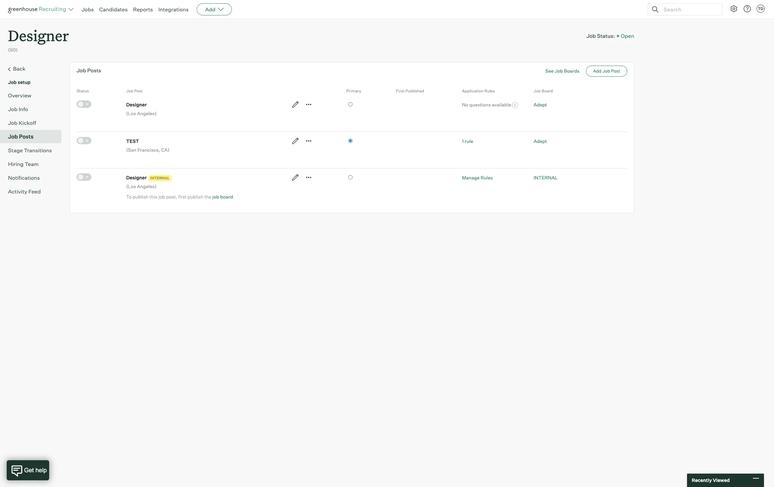 Task type: describe. For each thing, give the bounding box(es) containing it.
job status:
[[587, 32, 615, 39]]

feed
[[28, 188, 41, 195]]

designer internal (los angeles)
[[126, 175, 170, 189]]

0 vertical spatial posts
[[87, 67, 101, 74]]

job inside "link"
[[603, 68, 611, 74]]

to
[[126, 194, 132, 199]]

rule
[[465, 138, 473, 144]]

adept for designer (los angeles)
[[534, 102, 547, 107]]

jobs
[[82, 6, 94, 13]]

stage
[[8, 147, 23, 154]]

team
[[25, 161, 39, 167]]

kickoff
[[19, 119, 36, 126]]

post,
[[166, 194, 177, 199]]

ca)
[[161, 147, 170, 153]]

first
[[178, 194, 187, 199]]

recently
[[692, 477, 712, 483]]

1 vertical spatial post
[[134, 88, 143, 93]]

notifications
[[8, 174, 40, 181]]

2 publish from the left
[[188, 194, 203, 199]]

td
[[758, 6, 764, 11]]

designer (50)
[[8, 25, 69, 53]]

greenhouse recruiting image
[[8, 5, 68, 13]]

reports link
[[133, 6, 153, 13]]

1 rule link
[[462, 138, 473, 144]]

primary
[[347, 88, 362, 93]]

stage transitions
[[8, 147, 52, 154]]

boards
[[564, 68, 580, 74]]

recently viewed
[[692, 477, 730, 483]]

td button
[[756, 3, 767, 14]]

status:
[[597, 32, 615, 39]]

integrations link
[[158, 6, 189, 13]]

board
[[542, 88, 553, 93]]

viewed
[[713, 477, 730, 483]]

td button
[[757, 5, 765, 13]]

add job post link
[[586, 66, 628, 77]]

test (san francisco, ca)
[[126, 138, 170, 153]]

1 publish from the left
[[133, 194, 149, 199]]

overview link
[[8, 91, 59, 99]]

available
[[492, 102, 512, 107]]

designer for designer (los angeles)
[[126, 102, 147, 107]]

first
[[396, 88, 405, 93]]

jobs link
[[82, 6, 94, 13]]

add button
[[197, 3, 232, 15]]

questions
[[470, 102, 491, 107]]

designer (los angeles)
[[126, 102, 157, 116]]

back link
[[8, 64, 59, 73]]

(50)
[[8, 47, 18, 53]]

status
[[77, 88, 89, 93]]

post inside add job post "link"
[[611, 68, 621, 74]]

setup
[[18, 79, 31, 85]]

rules for application rules
[[485, 88, 495, 93]]

manage rules link
[[462, 175, 493, 180]]

job post
[[126, 88, 143, 93]]

job info link
[[8, 105, 59, 113]]

configure image
[[730, 5, 738, 13]]

see
[[546, 68, 554, 74]]

adept for test (san francisco, ca)
[[534, 138, 547, 144]]

internal
[[150, 176, 170, 180]]

1 job from the left
[[159, 194, 165, 199]]



Task type: locate. For each thing, give the bounding box(es) containing it.
None checkbox
[[77, 137, 91, 144], [77, 173, 91, 181], [77, 137, 91, 144], [77, 173, 91, 181]]

0 horizontal spatial post
[[134, 88, 143, 93]]

posts
[[87, 67, 101, 74], [19, 133, 34, 140]]

0 horizontal spatial job posts
[[8, 133, 34, 140]]

job info
[[8, 106, 28, 112]]

overview
[[8, 92, 31, 99]]

1 horizontal spatial posts
[[87, 67, 101, 74]]

the
[[204, 194, 211, 199]]

1 vertical spatial angeles)
[[137, 183, 157, 189]]

designer down greenhouse recruiting image
[[8, 25, 69, 45]]

angeles) inside designer (los angeles)
[[137, 110, 157, 116]]

0 vertical spatial job posts
[[77, 67, 101, 74]]

manage rules
[[462, 175, 493, 180]]

application rules
[[462, 88, 495, 93]]

0 vertical spatial adept link
[[534, 102, 547, 107]]

francisco,
[[138, 147, 160, 153]]

job board link
[[212, 194, 233, 199]]

rules up no questions available
[[485, 88, 495, 93]]

job setup
[[8, 79, 31, 85]]

adept link
[[534, 102, 547, 107], [534, 138, 547, 144]]

activity feed
[[8, 188, 41, 195]]

publish right "to"
[[133, 194, 149, 199]]

open
[[621, 32, 635, 39]]

job
[[587, 32, 596, 39], [77, 67, 86, 74], [555, 68, 563, 74], [603, 68, 611, 74], [8, 79, 17, 85], [126, 88, 133, 93], [534, 88, 541, 93], [8, 106, 17, 112], [8, 119, 17, 126], [8, 133, 18, 140]]

1 horizontal spatial publish
[[188, 194, 203, 199]]

test
[[126, 138, 139, 144]]

activity feed link
[[8, 187, 59, 195]]

internal link
[[534, 175, 558, 180]]

job posts down job kickoff
[[8, 133, 34, 140]]

posts down kickoff
[[19, 133, 34, 140]]

first published
[[396, 88, 424, 93]]

None checkbox
[[77, 100, 91, 108]]

(los down job post
[[126, 110, 136, 116]]

post
[[611, 68, 621, 74], [134, 88, 143, 93]]

activity
[[8, 188, 27, 195]]

2 (los from the top
[[126, 183, 136, 189]]

angeles) up this
[[137, 183, 157, 189]]

.
[[233, 194, 235, 199]]

2 angeles) from the top
[[137, 183, 157, 189]]

add inside "link"
[[593, 68, 602, 74]]

0 vertical spatial designer
[[8, 25, 69, 45]]

application
[[462, 88, 484, 93]]

0 horizontal spatial publish
[[133, 194, 149, 199]]

0 vertical spatial (los
[[126, 110, 136, 116]]

rules right manage
[[481, 175, 493, 180]]

None radio
[[348, 138, 353, 143]]

job
[[159, 194, 165, 199], [212, 194, 219, 199]]

1 horizontal spatial job
[[212, 194, 219, 199]]

job board
[[534, 88, 553, 93]]

job kickoff
[[8, 119, 36, 126]]

1 vertical spatial (los
[[126, 183, 136, 189]]

angeles) inside designer internal (los angeles)
[[137, 183, 157, 189]]

0 horizontal spatial add
[[205, 6, 216, 13]]

1 horizontal spatial add
[[593, 68, 602, 74]]

1 horizontal spatial post
[[611, 68, 621, 74]]

add for add
[[205, 6, 216, 13]]

job posts link
[[8, 132, 59, 140]]

(los
[[126, 110, 136, 116], [126, 183, 136, 189]]

designer link
[[8, 19, 69, 47]]

1 rule
[[462, 138, 473, 144]]

2 adept link from the top
[[534, 138, 547, 144]]

reports
[[133, 6, 153, 13]]

1 vertical spatial posts
[[19, 133, 34, 140]]

(san
[[126, 147, 137, 153]]

internal
[[534, 175, 558, 180]]

1
[[462, 138, 464, 144]]

stage transitions link
[[8, 146, 59, 154]]

see job boards
[[546, 68, 580, 74]]

2 vertical spatial designer
[[126, 175, 147, 180]]

0 vertical spatial post
[[611, 68, 621, 74]]

adept link for designer (los angeles)
[[534, 102, 547, 107]]

back
[[13, 65, 25, 72]]

add for add job post
[[593, 68, 602, 74]]

2 adept from the top
[[534, 138, 547, 144]]

1 adept link from the top
[[534, 102, 547, 107]]

None radio
[[348, 102, 353, 106], [348, 175, 353, 179], [348, 102, 353, 106], [348, 175, 353, 179]]

job right this
[[159, 194, 165, 199]]

adept link for test (san francisco, ca)
[[534, 138, 547, 144]]

designer for designer (50)
[[8, 25, 69, 45]]

rules for manage rules
[[481, 175, 493, 180]]

this
[[150, 194, 158, 199]]

1 horizontal spatial job posts
[[77, 67, 101, 74]]

hiring team link
[[8, 160, 59, 168]]

published
[[406, 88, 424, 93]]

info
[[19, 106, 28, 112]]

designer for designer internal (los angeles)
[[126, 175, 147, 180]]

publish
[[133, 194, 149, 199], [188, 194, 203, 199]]

1 vertical spatial adept link
[[534, 138, 547, 144]]

1 vertical spatial rules
[[481, 175, 493, 180]]

posts up status
[[87, 67, 101, 74]]

1 adept from the top
[[534, 102, 547, 107]]

candidates link
[[99, 6, 128, 13]]

0 horizontal spatial posts
[[19, 133, 34, 140]]

add inside popup button
[[205, 6, 216, 13]]

0 vertical spatial add
[[205, 6, 216, 13]]

1 angeles) from the top
[[137, 110, 157, 116]]

notifications link
[[8, 174, 59, 182]]

job kickoff link
[[8, 119, 59, 127]]

0 horizontal spatial job
[[159, 194, 165, 199]]

1 vertical spatial adept
[[534, 138, 547, 144]]

see job boards link
[[546, 68, 580, 74]]

adept
[[534, 102, 547, 107], [534, 138, 547, 144]]

job posts
[[77, 67, 101, 74], [8, 133, 34, 140]]

0 vertical spatial rules
[[485, 88, 495, 93]]

no questions available
[[462, 102, 513, 107]]

no
[[462, 102, 469, 107]]

0 vertical spatial angeles)
[[137, 110, 157, 116]]

candidates
[[99, 6, 128, 13]]

(los inside designer internal (los angeles)
[[126, 183, 136, 189]]

(los inside designer (los angeles)
[[126, 110, 136, 116]]

add
[[205, 6, 216, 13], [593, 68, 602, 74]]

designer down job post
[[126, 102, 147, 107]]

1 (los from the top
[[126, 110, 136, 116]]

manage
[[462, 175, 480, 180]]

(los up "to"
[[126, 183, 136, 189]]

1 vertical spatial designer
[[126, 102, 147, 107]]

designer inside designer (los angeles)
[[126, 102, 147, 107]]

hiring team
[[8, 161, 39, 167]]

designer inside designer internal (los angeles)
[[126, 175, 147, 180]]

1 vertical spatial add
[[593, 68, 602, 74]]

transitions
[[24, 147, 52, 154]]

designer
[[8, 25, 69, 45], [126, 102, 147, 107], [126, 175, 147, 180]]

publish left the
[[188, 194, 203, 199]]

add job post
[[593, 68, 621, 74]]

1 vertical spatial job posts
[[8, 133, 34, 140]]

integrations
[[158, 6, 189, 13]]

0 vertical spatial adept
[[534, 102, 547, 107]]

2 job from the left
[[212, 194, 219, 199]]

to publish this job post, first publish the job board .
[[126, 194, 235, 199]]

board
[[220, 194, 233, 199]]

designer up "to"
[[126, 175, 147, 180]]

rules
[[485, 88, 495, 93], [481, 175, 493, 180]]

angeles) down job post
[[137, 110, 157, 116]]

job posts up status
[[77, 67, 101, 74]]

Search text field
[[662, 5, 717, 14]]

hiring
[[8, 161, 24, 167]]

job right the
[[212, 194, 219, 199]]

angeles)
[[137, 110, 157, 116], [137, 183, 157, 189]]



Task type: vqa. For each thing, say whether or not it's contained in the screenshot.
Vigen
no



